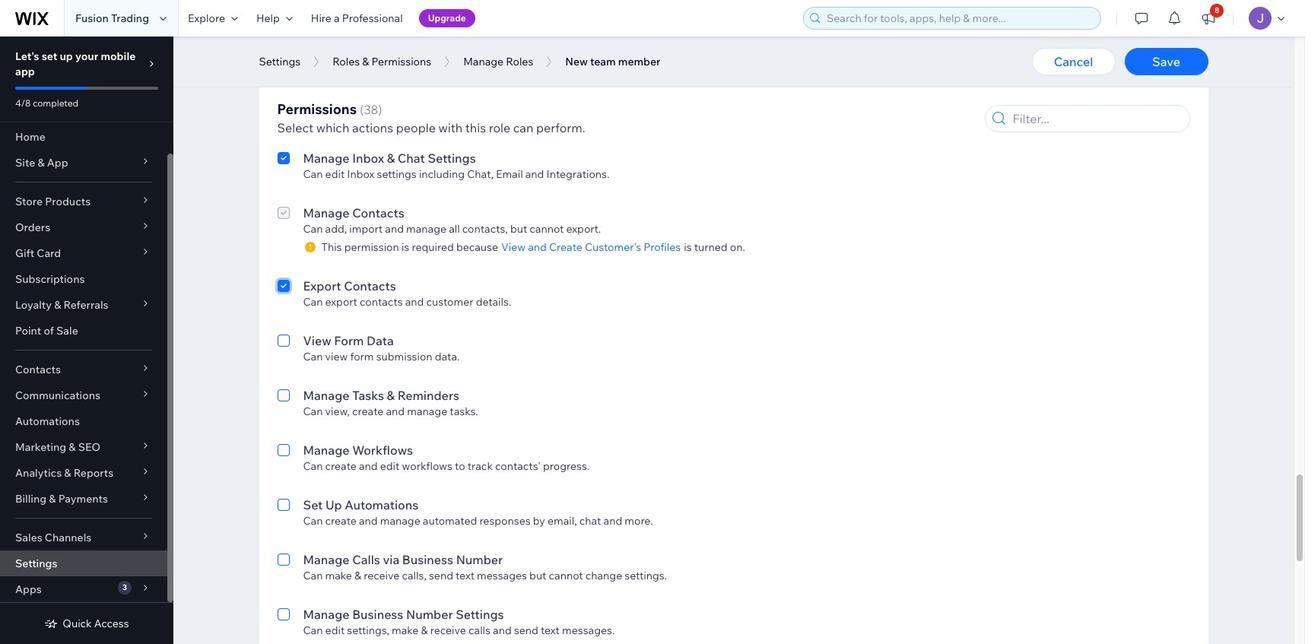 Task type: locate. For each thing, give the bounding box(es) containing it.
0 horizontal spatial permissions
[[277, 100, 357, 118]]

2 permission from the top
[[344, 240, 399, 254]]

text inside the manage business number settings can edit settings, make & receive calls and send text messages.
[[541, 624, 560, 637]]

and down reminders
[[386, 405, 405, 418]]

but down by in the left of the page
[[529, 569, 546, 583]]

marketing & seo
[[15, 440, 100, 454]]

contacts up the import
[[352, 205, 404, 221]]

view inside view form data can view form submission data.
[[325, 350, 348, 364]]

0 vertical spatial create
[[352, 405, 384, 418]]

set right "inbox," on the left top
[[453, 94, 468, 108]]

1 horizontal spatial messages
[[477, 569, 527, 583]]

0 vertical spatial manage
[[406, 222, 447, 236]]

this left (
[[321, 113, 342, 126]]

manage inside button
[[463, 55, 504, 68]]

data
[[367, 333, 394, 348]]

3 can from the top
[[303, 222, 323, 236]]

site
[[15, 156, 35, 170]]

via up (
[[358, 78, 374, 93]]

manage left all
[[406, 222, 447, 236]]

contacts button
[[0, 357, 167, 383]]

manage for contacts
[[406, 222, 447, 236]]

via left "inbox," on the left top
[[404, 94, 419, 108]]

messages inside manage calls via business number can make & receive calls, send text messages but cannot change settings.
[[477, 569, 527, 583]]

export.
[[566, 222, 601, 236]]

manage inside the manage business number settings can edit settings, make & receive calls and send text messages.
[[303, 607, 350, 622]]

set inside message via inbox & chat can send messages via inbox, set chat status and view online visitors.
[[453, 94, 468, 108]]

make
[[325, 569, 352, 583], [392, 624, 419, 637]]

edit inside manage inbox & chat settings can edit inbox settings including chat, email and integrations.
[[325, 167, 345, 181]]

1 vertical spatial view
[[325, 350, 348, 364]]

and inside message via inbox & chat can send messages via inbox, set chat status and view online visitors.
[[530, 94, 549, 108]]

chat
[[579, 514, 601, 528]]

view inside message via inbox & chat can send messages via inbox, set chat status and view online visitors.
[[551, 94, 574, 108]]

point of sale link
[[0, 318, 167, 344]]

billing & payments
[[15, 492, 108, 506]]

contacts up communications
[[15, 363, 61, 376]]

number down responses
[[456, 552, 503, 567]]

messages down responses
[[477, 569, 527, 583]]

is up export contacts can export contacts and customer details. at the top of the page
[[402, 240, 409, 254]]

set
[[303, 497, 323, 513]]

let's set up your mobile app
[[15, 49, 136, 78]]

this for this permission is required because manage inbox & chat settings
[[321, 113, 342, 126]]

orders button
[[0, 214, 167, 240]]

automations right up
[[345, 497, 419, 513]]

& inside button
[[362, 55, 369, 68]]

contacts,
[[462, 222, 508, 236]]

1 vertical spatial automations
[[345, 497, 419, 513]]

0 vertical spatial set
[[42, 49, 57, 63]]

& inside popup button
[[64, 466, 71, 480]]

0 vertical spatial receive
[[364, 569, 400, 583]]

7 can from the top
[[303, 459, 323, 473]]

1 vertical spatial but
[[529, 569, 546, 583]]

send down the message
[[325, 94, 350, 108]]

because down message via inbox & chat can send messages via inbox, set chat status and view online visitors.
[[456, 113, 498, 126]]

make up settings,
[[325, 569, 352, 583]]

0 vertical spatial select
[[303, 37, 335, 50]]

loyalty
[[15, 298, 52, 312]]

create
[[352, 405, 384, 418], [325, 459, 357, 473], [325, 514, 357, 528]]

select left which
[[277, 120, 313, 135]]

0 horizontal spatial messages
[[352, 94, 402, 108]]

sales channels
[[15, 531, 92, 545]]

this
[[465, 120, 486, 135]]

automated
[[423, 514, 477, 528]]

automations link
[[0, 408, 167, 434]]

chat up settings
[[398, 151, 425, 166]]

settings,
[[347, 624, 389, 637]]

required for manage
[[412, 113, 454, 126]]

1 horizontal spatial make
[[392, 624, 419, 637]]

set left up
[[42, 49, 57, 63]]

select
[[303, 37, 335, 50], [277, 120, 313, 135]]

edit inside manage workflows can create and edit workflows to track contacts' progress.
[[380, 459, 400, 473]]

loyalty & referrals
[[15, 298, 108, 312]]

0 vertical spatial permission
[[344, 113, 399, 126]]

0 vertical spatial because
[[456, 113, 498, 126]]

2 vertical spatial manage
[[380, 514, 420, 528]]

cannot up this permission is required because view and create customer's profiles is turned on.
[[530, 222, 564, 236]]

manage inside "manage contacts can add, import and manage all contacts, but cannot export."
[[406, 222, 447, 236]]

and right contacts
[[405, 295, 424, 309]]

but inside manage calls via business number can make & receive calls, send text messages but cannot change settings.
[[529, 569, 546, 583]]

billing
[[15, 492, 47, 506]]

roles down the all
[[332, 55, 360, 68]]

marketing & seo button
[[0, 434, 167, 460]]

1 vertical spatial receive
[[430, 624, 466, 637]]

0 vertical spatial this
[[321, 113, 342, 126]]

contacts inside "manage contacts can add, import and manage all contacts, but cannot export."
[[352, 205, 404, 221]]

1 permission from the top
[[344, 113, 399, 126]]

view left form
[[303, 333, 331, 348]]

chat down online
[[583, 113, 607, 126]]

manage inside manage tasks & reminders can view, create and manage tasks.
[[303, 388, 350, 403]]

app
[[47, 156, 68, 170]]

1 vertical spatial business
[[352, 607, 403, 622]]

1 horizontal spatial roles
[[506, 55, 533, 68]]

settings down help button
[[259, 55, 301, 68]]

manage for contacts
[[303, 205, 350, 221]]

can
[[303, 94, 323, 108], [303, 167, 323, 181], [303, 222, 323, 236], [303, 295, 323, 309], [303, 350, 323, 364], [303, 405, 323, 418], [303, 459, 323, 473], [303, 514, 323, 528], [303, 569, 323, 583], [303, 624, 323, 637]]

but up this permission is required because view and create customer's profiles is turned on.
[[510, 222, 527, 236]]

0 vertical spatial contacts
[[352, 205, 404, 221]]

0 vertical spatial automations
[[15, 415, 80, 428]]

0 vertical spatial edit
[[325, 167, 345, 181]]

0 horizontal spatial automations
[[15, 415, 80, 428]]

manage down reminders
[[407, 405, 447, 418]]

is
[[402, 113, 409, 126], [402, 240, 409, 254], [684, 240, 692, 254]]

roles
[[332, 55, 360, 68], [506, 55, 533, 68]]

2 vertical spatial send
[[514, 624, 538, 637]]

1 vertical spatial via
[[404, 94, 419, 108]]

can inside manage inbox & chat settings can edit inbox settings including chat, email and integrations.
[[303, 167, 323, 181]]

0 vertical spatial via
[[358, 78, 374, 93]]

and down workflows
[[359, 459, 378, 473]]

2 because from the top
[[456, 240, 498, 254]]

and
[[530, 94, 549, 108], [525, 167, 544, 181], [385, 222, 404, 236], [528, 240, 547, 254], [405, 295, 424, 309], [386, 405, 405, 418], [359, 459, 378, 473], [359, 514, 378, 528], [604, 514, 622, 528], [493, 624, 512, 637]]

view and create customer's profiles button
[[498, 240, 684, 254]]

gift card button
[[0, 240, 167, 266]]

business up 'calls,'
[[402, 552, 453, 567]]

0 vertical spatial cannot
[[530, 222, 564, 236]]

2 can from the top
[[303, 167, 323, 181]]

2 required from the top
[[412, 240, 454, 254]]

and right status
[[530, 94, 549, 108]]

settings up including
[[428, 151, 476, 166]]

store products
[[15, 195, 91, 208]]

1 horizontal spatial number
[[456, 552, 503, 567]]

edit for workflows
[[380, 459, 400, 473]]

cannot inside manage calls via business number can make & receive calls, send text messages but cannot change settings.
[[549, 569, 583, 583]]

permission for this permission is required because manage inbox & chat settings
[[344, 113, 399, 126]]

0 vertical spatial view
[[501, 240, 526, 254]]

view
[[551, 94, 574, 108], [325, 350, 348, 364]]

view
[[501, 240, 526, 254], [303, 333, 331, 348]]

this down the add,
[[321, 240, 342, 254]]

email
[[496, 167, 523, 181]]

8 can from the top
[[303, 514, 323, 528]]

on.
[[730, 240, 745, 254]]

1 because from the top
[[456, 113, 498, 126]]

1 vertical spatial send
[[429, 569, 453, 583]]

chat inside manage inbox & chat settings can edit inbox settings including chat, email and integrations.
[[398, 151, 425, 166]]

required down all
[[412, 240, 454, 254]]

2 vertical spatial create
[[325, 514, 357, 528]]

0 vertical spatial number
[[456, 552, 503, 567]]

this for this permission is required because view and create customer's profiles is turned on.
[[321, 240, 342, 254]]

number
[[456, 552, 503, 567], [406, 607, 453, 622]]

1 horizontal spatial set
[[453, 94, 468, 108]]

message
[[303, 78, 355, 93]]

0 horizontal spatial text
[[456, 569, 475, 583]]

roles up status
[[506, 55, 533, 68]]

0 horizontal spatial make
[[325, 569, 352, 583]]

can inside the manage business number settings can edit settings, make & receive calls and send text messages.
[[303, 624, 323, 637]]

1 vertical spatial manage
[[407, 405, 447, 418]]

contacts'
[[495, 459, 541, 473]]

manage inside manage inbox & chat settings can edit inbox settings including chat, email and integrations.
[[303, 151, 350, 166]]

manage for calls
[[303, 552, 350, 567]]

0 vertical spatial view
[[551, 94, 574, 108]]

channels
[[45, 531, 92, 545]]

manage roles
[[463, 55, 533, 68]]

1 vertical spatial view
[[303, 333, 331, 348]]

edit down which
[[325, 167, 345, 181]]

1 vertical spatial this
[[321, 240, 342, 254]]

form
[[350, 350, 374, 364]]

1 vertical spatial contacts
[[344, 278, 396, 294]]

workflows
[[402, 459, 453, 473]]

manage left calls
[[303, 552, 350, 567]]

select all
[[303, 37, 351, 50]]

and right chat
[[604, 514, 622, 528]]

1 vertical spatial messages
[[477, 569, 527, 583]]

2 vertical spatial via
[[383, 552, 399, 567]]

manage for up
[[380, 514, 420, 528]]

receive left calls
[[430, 624, 466, 637]]

1 horizontal spatial view
[[501, 240, 526, 254]]

receive down calls
[[364, 569, 400, 583]]

because
[[456, 113, 498, 126], [456, 240, 498, 254]]

1 vertical spatial permission
[[344, 240, 399, 254]]

can inside export contacts can export contacts and customer details.
[[303, 295, 323, 309]]

1 vertical spatial create
[[325, 459, 357, 473]]

None checkbox
[[277, 37, 289, 55], [277, 76, 289, 126], [277, 277, 289, 309], [277, 551, 289, 583], [277, 37, 289, 55], [277, 76, 289, 126], [277, 277, 289, 309], [277, 551, 289, 583]]

0 horizontal spatial receive
[[364, 569, 400, 583]]

2 this from the top
[[321, 240, 342, 254]]

1 vertical spatial text
[[541, 624, 560, 637]]

0 vertical spatial permissions
[[372, 55, 431, 68]]

settings inside button
[[259, 55, 301, 68]]

manage
[[463, 55, 504, 68], [501, 113, 542, 126], [303, 151, 350, 166], [303, 205, 350, 221], [303, 388, 350, 403], [303, 443, 350, 458], [303, 552, 350, 567], [303, 607, 350, 622]]

cannot left change
[[549, 569, 583, 583]]

manage up message via inbox & chat can send messages via inbox, set chat status and view online visitors.
[[463, 55, 504, 68]]

permissions up which
[[277, 100, 357, 118]]

required down "inbox," on the left top
[[412, 113, 454, 126]]

1 horizontal spatial permissions
[[372, 55, 431, 68]]

1 horizontal spatial via
[[383, 552, 399, 567]]

manage left automated
[[380, 514, 420, 528]]

a
[[334, 11, 340, 25]]

quick access
[[63, 617, 129, 631]]

1 horizontal spatial text
[[541, 624, 560, 637]]

because down contacts,
[[456, 240, 498, 254]]

1 vertical spatial required
[[412, 240, 454, 254]]

0 vertical spatial business
[[402, 552, 453, 567]]

manage up view,
[[303, 388, 350, 403]]

permissions inside permissions ( 38 ) select which actions people with this role can perform.
[[277, 100, 357, 118]]

&
[[362, 55, 369, 68], [411, 78, 419, 93], [574, 113, 581, 126], [387, 151, 395, 166], [38, 156, 45, 170], [54, 298, 61, 312], [387, 388, 395, 403], [69, 440, 76, 454], [64, 466, 71, 480], [49, 492, 56, 506], [354, 569, 361, 583], [421, 624, 428, 637]]

edit inside the manage business number settings can edit settings, make & receive calls and send text messages.
[[325, 624, 345, 637]]

messages up actions
[[352, 94, 402, 108]]

roles & permissions
[[332, 55, 431, 68]]

help button
[[247, 0, 302, 37]]

6 can from the top
[[303, 405, 323, 418]]

and up calls
[[359, 514, 378, 528]]

create down up
[[325, 514, 357, 528]]

automations up marketing
[[15, 415, 80, 428]]

1 vertical spatial because
[[456, 240, 498, 254]]

1 horizontal spatial but
[[529, 569, 546, 583]]

view down form
[[325, 350, 348, 364]]

1 horizontal spatial automations
[[345, 497, 419, 513]]

view up manage inbox & chat settings button
[[551, 94, 574, 108]]

can inside set up automations can create and manage automated responses by email, chat and more.
[[303, 514, 323, 528]]

1 horizontal spatial receive
[[430, 624, 466, 637]]

0 horizontal spatial roles
[[332, 55, 360, 68]]

1 vertical spatial edit
[[380, 459, 400, 473]]

send right calls
[[514, 624, 538, 637]]

4/8 completed
[[15, 97, 78, 109]]

can inside view form data can view form submission data.
[[303, 350, 323, 364]]

inbox inside message via inbox & chat can send messages via inbox, set chat status and view online visitors.
[[377, 78, 409, 93]]

2 horizontal spatial send
[[514, 624, 538, 637]]

0 horizontal spatial send
[[325, 94, 350, 108]]

messages.
[[562, 624, 615, 637]]

& inside 'dropdown button'
[[38, 156, 45, 170]]

manage down view,
[[303, 443, 350, 458]]

subscriptions link
[[0, 266, 167, 292]]

0 horizontal spatial set
[[42, 49, 57, 63]]

1 vertical spatial make
[[392, 624, 419, 637]]

1 required from the top
[[412, 113, 454, 126]]

0 vertical spatial required
[[412, 113, 454, 126]]

settings down sales
[[15, 557, 57, 570]]

sales channels button
[[0, 525, 167, 551]]

required
[[412, 113, 454, 126], [412, 240, 454, 254]]

view,
[[325, 405, 350, 418]]

manage down which
[[303, 151, 350, 166]]

2 vertical spatial contacts
[[15, 363, 61, 376]]

0 horizontal spatial view
[[303, 333, 331, 348]]

1 horizontal spatial view
[[551, 94, 574, 108]]

select left the all
[[303, 37, 335, 50]]

is right )
[[402, 113, 409, 126]]

help
[[256, 11, 280, 25]]

0 vertical spatial messages
[[352, 94, 402, 108]]

0 vertical spatial send
[[325, 94, 350, 108]]

and inside export contacts can export contacts and customer details.
[[405, 295, 424, 309]]

manage for tasks
[[303, 388, 350, 403]]

None checkbox
[[277, 149, 289, 181], [277, 204, 289, 254], [277, 332, 289, 364], [277, 386, 289, 418], [277, 441, 289, 473], [277, 496, 289, 528], [277, 605, 289, 637], [277, 149, 289, 181], [277, 204, 289, 254], [277, 332, 289, 364], [277, 386, 289, 418], [277, 441, 289, 473], [277, 496, 289, 528], [277, 605, 289, 637]]

1 horizontal spatial send
[[429, 569, 453, 583]]

to
[[455, 459, 465, 473]]

edit left settings,
[[325, 624, 345, 637]]

cannot inside "manage contacts can add, import and manage all contacts, but cannot export."
[[530, 222, 564, 236]]

1 can from the top
[[303, 94, 323, 108]]

permissions inside button
[[372, 55, 431, 68]]

and inside "manage contacts can add, import and manage all contacts, but cannot export."
[[385, 222, 404, 236]]

manage workflows can create and edit workflows to track contacts' progress.
[[303, 443, 590, 473]]

calls
[[352, 552, 380, 567]]

card
[[37, 246, 61, 260]]

sale
[[56, 324, 78, 338]]

manage inside "manage contacts can add, import and manage all contacts, but cannot export."
[[303, 205, 350, 221]]

number down 'calls,'
[[406, 607, 453, 622]]

0 vertical spatial but
[[510, 222, 527, 236]]

and right email
[[525, 167, 544, 181]]

make inside manage calls via business number can make & receive calls, send text messages but cannot change settings.
[[325, 569, 352, 583]]

actions
[[352, 120, 393, 135]]

of
[[44, 324, 54, 338]]

0 horizontal spatial view
[[325, 350, 348, 364]]

contacts inside export contacts can export contacts and customer details.
[[344, 278, 396, 294]]

0 vertical spatial text
[[456, 569, 475, 583]]

manage up settings,
[[303, 607, 350, 622]]

5 can from the top
[[303, 350, 323, 364]]

manage inside manage calls via business number can make & receive calls, send text messages but cannot change settings.
[[303, 552, 350, 567]]

1 this from the top
[[321, 113, 342, 126]]

inbox down roles & permissions button
[[377, 78, 409, 93]]

set inside "let's set up your mobile app"
[[42, 49, 57, 63]]

inbox
[[377, 78, 409, 93], [544, 113, 571, 126], [352, 151, 384, 166], [347, 167, 374, 181]]

1 vertical spatial permissions
[[277, 100, 357, 118]]

text left messages.
[[541, 624, 560, 637]]

set
[[42, 49, 57, 63], [453, 94, 468, 108]]

10 can from the top
[[303, 624, 323, 637]]

and right the import
[[385, 222, 404, 236]]

settings
[[377, 167, 417, 181]]

1 vertical spatial set
[[453, 94, 468, 108]]

settings down visitors.
[[609, 113, 651, 126]]

select inside permissions ( 38 ) select which actions people with this role can perform.
[[277, 120, 313, 135]]

integrations.
[[547, 167, 609, 181]]

permission
[[344, 113, 399, 126], [344, 240, 399, 254]]

text inside manage calls via business number can make & receive calls, send text messages but cannot change settings.
[[456, 569, 475, 583]]

permissions down professional
[[372, 55, 431, 68]]

cannot
[[530, 222, 564, 236], [549, 569, 583, 583]]

can
[[513, 120, 534, 135]]

inbox down actions
[[352, 151, 384, 166]]

9 can from the top
[[303, 569, 323, 583]]

send inside manage calls via business number can make & receive calls, send text messages but cannot change settings.
[[429, 569, 453, 583]]

2 vertical spatial edit
[[325, 624, 345, 637]]

1 vertical spatial cannot
[[549, 569, 583, 583]]

send
[[325, 94, 350, 108], [429, 569, 453, 583], [514, 624, 538, 637]]

manage up the add,
[[303, 205, 350, 221]]

and inside manage tasks & reminders can view, create and manage tasks.
[[386, 405, 405, 418]]

business up settings,
[[352, 607, 403, 622]]

0 vertical spatial make
[[325, 569, 352, 583]]

automations inside "link"
[[15, 415, 80, 428]]

people
[[396, 120, 436, 135]]

contacts up contacts
[[344, 278, 396, 294]]

view down contacts,
[[501, 240, 526, 254]]

fusion
[[75, 11, 109, 25]]

more.
[[625, 514, 653, 528]]

0 horizontal spatial but
[[510, 222, 527, 236]]

and right calls
[[493, 624, 512, 637]]

is for this permission is required because view and create customer's profiles is turned on.
[[402, 240, 409, 254]]

& inside manage calls via business number can make & receive calls, send text messages but cannot change settings.
[[354, 569, 361, 583]]

1 vertical spatial number
[[406, 607, 453, 622]]

manage inside manage workflows can create and edit workflows to track contacts' progress.
[[303, 443, 350, 458]]

workflows
[[352, 443, 413, 458]]

0 horizontal spatial number
[[406, 607, 453, 622]]

& inside manage tasks & reminders can view, create and manage tasks.
[[387, 388, 395, 403]]

create down the tasks
[[352, 405, 384, 418]]

point of sale
[[15, 324, 78, 338]]

new team member button
[[558, 50, 668, 73]]

via right calls
[[383, 552, 399, 567]]

contacts
[[360, 295, 403, 309]]

4 can from the top
[[303, 295, 323, 309]]

settings inside sidebar element
[[15, 557, 57, 570]]

create up up
[[325, 459, 357, 473]]

text up the manage business number settings can edit settings, make & receive calls and send text messages. at the left of the page
[[456, 569, 475, 583]]

analytics & reports
[[15, 466, 113, 480]]

make right settings,
[[392, 624, 419, 637]]

manage inside set up automations can create and manage automated responses by email, chat and more.
[[380, 514, 420, 528]]

3
[[122, 583, 127, 592]]

business
[[402, 552, 453, 567], [352, 607, 403, 622]]

send right 'calls,'
[[429, 569, 453, 583]]

edit down workflows
[[380, 459, 400, 473]]

via inside manage calls via business number can make & receive calls, send text messages but cannot change settings.
[[383, 552, 399, 567]]

site & app button
[[0, 150, 167, 176]]

permission for this permission is required because view and create customer's profiles is turned on.
[[344, 240, 399, 254]]

settings up calls
[[456, 607, 504, 622]]

1 vertical spatial select
[[277, 120, 313, 135]]



Task type: describe. For each thing, give the bounding box(es) containing it.
billing & payments button
[[0, 486, 167, 512]]

your
[[75, 49, 98, 63]]

send inside message via inbox & chat can send messages via inbox, set chat status and view online visitors.
[[325, 94, 350, 108]]

and inside the manage business number settings can edit settings, make & receive calls and send text messages.
[[493, 624, 512, 637]]

which
[[316, 120, 349, 135]]

because for manage
[[456, 113, 498, 126]]

create inside set up automations can create and manage automated responses by email, chat and more.
[[325, 514, 357, 528]]

cancel button
[[1032, 48, 1115, 75]]

chat up "inbox," on the left top
[[422, 78, 450, 93]]

member
[[618, 55, 661, 68]]

create inside manage workflows can create and edit workflows to track contacts' progress.
[[325, 459, 357, 473]]

this permission is required because manage inbox & chat settings
[[321, 113, 651, 126]]

manage business number settings can edit settings, make & receive calls and send text messages.
[[303, 607, 615, 637]]

send inside the manage business number settings can edit settings, make & receive calls and send text messages.
[[514, 624, 538, 637]]

view form data can view form submission data.
[[303, 333, 460, 364]]

contacts for export
[[344, 278, 396, 294]]

number inside manage calls via business number can make & receive calls, send text messages but cannot change settings.
[[456, 552, 503, 567]]

apps
[[15, 583, 42, 596]]

(
[[360, 102, 364, 117]]

& inside manage inbox & chat settings can edit inbox settings including chat, email and integrations.
[[387, 151, 395, 166]]

& inside message via inbox & chat can send messages via inbox, set chat status and view online visitors.
[[411, 78, 419, 93]]

make inside the manage business number settings can edit settings, make & receive calls and send text messages.
[[392, 624, 419, 637]]

& inside the manage business number settings can edit settings, make & receive calls and send text messages.
[[421, 624, 428, 637]]

chat up this permission is required because manage inbox & chat settings
[[471, 94, 495, 108]]

access
[[94, 617, 129, 631]]

visitors.
[[609, 94, 647, 108]]

team
[[590, 55, 616, 68]]

calls,
[[402, 569, 427, 583]]

is for this permission is required because manage inbox & chat settings
[[402, 113, 409, 126]]

hire
[[311, 11, 332, 25]]

manage roles button
[[456, 50, 541, 73]]

automations inside set up automations can create and manage automated responses by email, chat and more.
[[345, 497, 419, 513]]

roles & permissions button
[[325, 50, 439, 73]]

save button
[[1125, 48, 1208, 75]]

new
[[565, 55, 588, 68]]

chat,
[[467, 167, 494, 181]]

new team member
[[565, 55, 661, 68]]

messages inside message via inbox & chat can send messages via inbox, set chat status and view online visitors.
[[352, 94, 402, 108]]

Search for tools, apps, help & more... field
[[822, 8, 1096, 29]]

and inside manage inbox & chat settings can edit inbox settings including chat, email and integrations.
[[525, 167, 544, 181]]

customer's
[[585, 240, 641, 254]]

contacts inside popup button
[[15, 363, 61, 376]]

point
[[15, 324, 41, 338]]

can inside manage workflows can create and edit workflows to track contacts' progress.
[[303, 459, 323, 473]]

up
[[60, 49, 73, 63]]

data.
[[435, 350, 460, 364]]

manage inbox & chat settings can edit inbox settings including chat, email and integrations.
[[303, 151, 609, 181]]

all
[[338, 37, 351, 50]]

required for view
[[412, 240, 454, 254]]

manage for workflows
[[303, 443, 350, 458]]

add,
[[325, 222, 347, 236]]

export contacts can export contacts and customer details.
[[303, 278, 511, 309]]

store
[[15, 195, 43, 208]]

manage inbox & chat settings button
[[498, 113, 654, 126]]

)
[[378, 102, 382, 117]]

quick
[[63, 617, 92, 631]]

this permission is required because view and create customer's profiles is turned on.
[[321, 240, 745, 254]]

message via inbox & chat can send messages via inbox, set chat status and view online visitors.
[[303, 78, 647, 108]]

settings inside the manage business number settings can edit settings, make & receive calls and send text messages.
[[456, 607, 504, 622]]

submission
[[376, 350, 432, 364]]

gift
[[15, 246, 34, 260]]

mobile
[[101, 49, 136, 63]]

profiles
[[644, 240, 681, 254]]

and inside manage workflows can create and edit workflows to track contacts' progress.
[[359, 459, 378, 473]]

hire a professional link
[[302, 0, 412, 37]]

business inside manage calls via business number can make & receive calls, send text messages but cannot change settings.
[[402, 552, 453, 567]]

reports
[[74, 466, 113, 480]]

settings.
[[625, 569, 667, 583]]

turned
[[694, 240, 728, 254]]

can inside "manage contacts can add, import and manage all contacts, but cannot export."
[[303, 222, 323, 236]]

analytics
[[15, 466, 62, 480]]

2 horizontal spatial via
[[404, 94, 419, 108]]

8
[[1215, 5, 1219, 15]]

products
[[45, 195, 91, 208]]

create
[[549, 240, 582, 254]]

number inside the manage business number settings can edit settings, make & receive calls and send text messages.
[[406, 607, 453, 622]]

perform.
[[536, 120, 585, 135]]

Filter... field
[[1008, 106, 1185, 132]]

can inside manage tasks & reminders can view, create and manage tasks.
[[303, 405, 323, 418]]

is left the turned
[[684, 240, 692, 254]]

inbox left settings
[[347, 167, 374, 181]]

upgrade
[[428, 12, 466, 24]]

role
[[489, 120, 510, 135]]

contacts for manage
[[352, 205, 404, 221]]

tasks
[[352, 388, 384, 403]]

upgrade button
[[419, 9, 475, 27]]

manage down status
[[501, 113, 542, 126]]

settings inside manage inbox & chat settings can edit inbox settings including chat, email and integrations.
[[428, 151, 476, 166]]

manage for inbox
[[303, 151, 350, 166]]

inbox right "can"
[[544, 113, 571, 126]]

email,
[[548, 514, 577, 528]]

export
[[303, 278, 341, 294]]

including
[[419, 167, 465, 181]]

2 roles from the left
[[506, 55, 533, 68]]

hire a professional
[[311, 11, 403, 25]]

completed
[[33, 97, 78, 109]]

sidebar element
[[0, 37, 173, 644]]

manage for roles
[[463, 55, 504, 68]]

can inside manage calls via business number can make & receive calls, send text messages but cannot change settings.
[[303, 569, 323, 583]]

edit for business
[[325, 624, 345, 637]]

let's
[[15, 49, 39, 63]]

business inside the manage business number settings can edit settings, make & receive calls and send text messages.
[[352, 607, 403, 622]]

can inside message via inbox & chat can send messages via inbox, set chat status and view online visitors.
[[303, 94, 323, 108]]

calls
[[469, 624, 491, 637]]

gift card
[[15, 246, 61, 260]]

tasks.
[[450, 405, 478, 418]]

form
[[334, 333, 364, 348]]

permissions ( 38 ) select which actions people with this role can perform.
[[277, 100, 585, 135]]

manage inside manage tasks & reminders can view, create and manage tasks.
[[407, 405, 447, 418]]

1 roles from the left
[[332, 55, 360, 68]]

store products button
[[0, 189, 167, 214]]

up
[[325, 497, 342, 513]]

analytics & reports button
[[0, 460, 167, 486]]

and left create on the left
[[528, 240, 547, 254]]

trading
[[111, 11, 149, 25]]

view inside view form data can view form submission data.
[[303, 333, 331, 348]]

receive inside the manage business number settings can edit settings, make & receive calls and send text messages.
[[430, 624, 466, 637]]

with
[[438, 120, 463, 135]]

0 horizontal spatial via
[[358, 78, 374, 93]]

settings link
[[0, 551, 167, 577]]

receive inside manage calls via business number can make & receive calls, send text messages but cannot change settings.
[[364, 569, 400, 583]]

manage for business
[[303, 607, 350, 622]]

quick access button
[[44, 617, 129, 631]]

create inside manage tasks & reminders can view, create and manage tasks.
[[352, 405, 384, 418]]

but inside "manage contacts can add, import and manage all contacts, but cannot export."
[[510, 222, 527, 236]]

marketing
[[15, 440, 66, 454]]

home link
[[0, 124, 167, 150]]

because for view
[[456, 240, 498, 254]]

all
[[449, 222, 460, 236]]

import
[[349, 222, 383, 236]]



Task type: vqa. For each thing, say whether or not it's contained in the screenshot.


